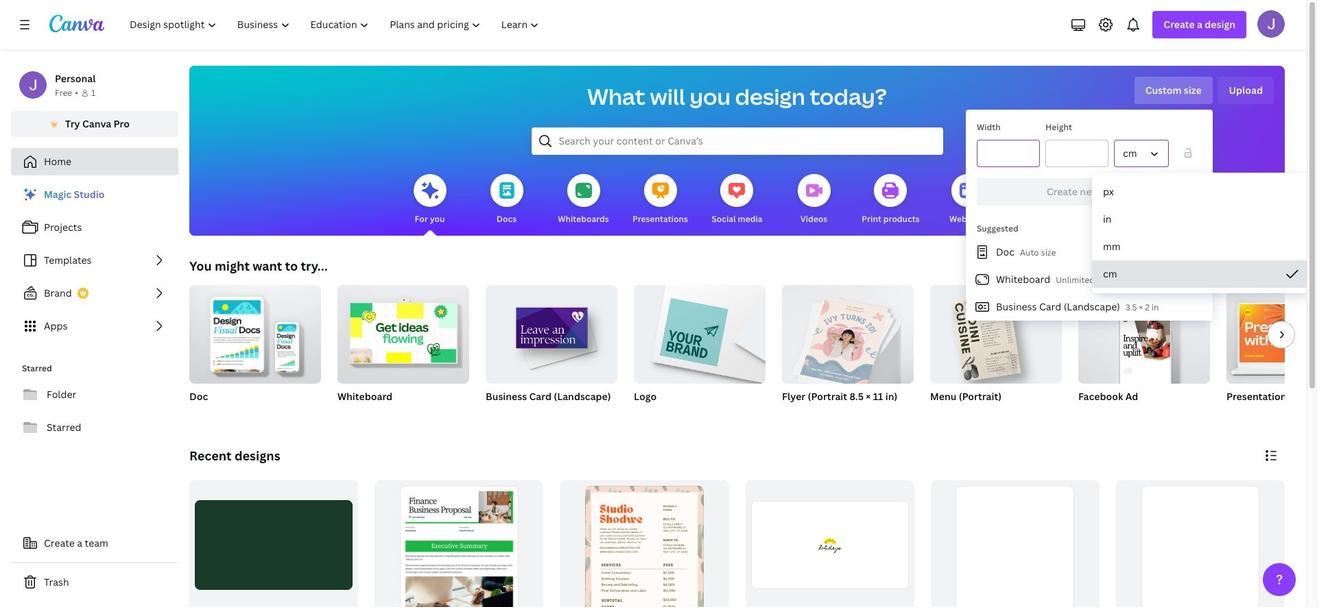 Task type: describe. For each thing, give the bounding box(es) containing it.
1 option from the top
[[1092, 178, 1312, 206]]

top level navigation element
[[121, 11, 551, 38]]

1 horizontal spatial list
[[966, 239, 1213, 321]]

units: cm list box
[[1092, 178, 1312, 288]]

2 option from the top
[[1092, 206, 1312, 233]]

Search search field
[[559, 128, 915, 154]]

0 horizontal spatial list
[[11, 181, 178, 340]]



Task type: vqa. For each thing, say whether or not it's contained in the screenshot.
search box
yes



Task type: locate. For each thing, give the bounding box(es) containing it.
jacob simon image
[[1257, 10, 1285, 38]]

Units: cm button
[[1114, 140, 1169, 167]]

option
[[1092, 178, 1312, 206], [1092, 206, 1312, 233], [1092, 233, 1312, 261], [1092, 261, 1312, 288]]

list
[[11, 181, 178, 340], [966, 239, 1213, 321]]

group
[[338, 280, 469, 421], [338, 280, 469, 384], [486, 280, 617, 421], [486, 280, 617, 384], [634, 280, 766, 421], [634, 280, 766, 384], [782, 280, 914, 421], [782, 280, 914, 389], [189, 285, 321, 421], [930, 285, 1062, 421], [930, 285, 1062, 384], [1078, 285, 1210, 421], [1078, 285, 1210, 384], [1227, 285, 1317, 421], [1227, 285, 1317, 384], [375, 481, 544, 608], [560, 481, 729, 608], [745, 481, 914, 608], [931, 481, 1100, 608], [1116, 481, 1285, 608]]

None number field
[[986, 141, 1031, 167], [1054, 141, 1100, 167], [986, 141, 1031, 167], [1054, 141, 1100, 167]]

None search field
[[531, 128, 943, 155]]

3 option from the top
[[1092, 233, 1312, 261]]

4 option from the top
[[1092, 261, 1312, 288]]



